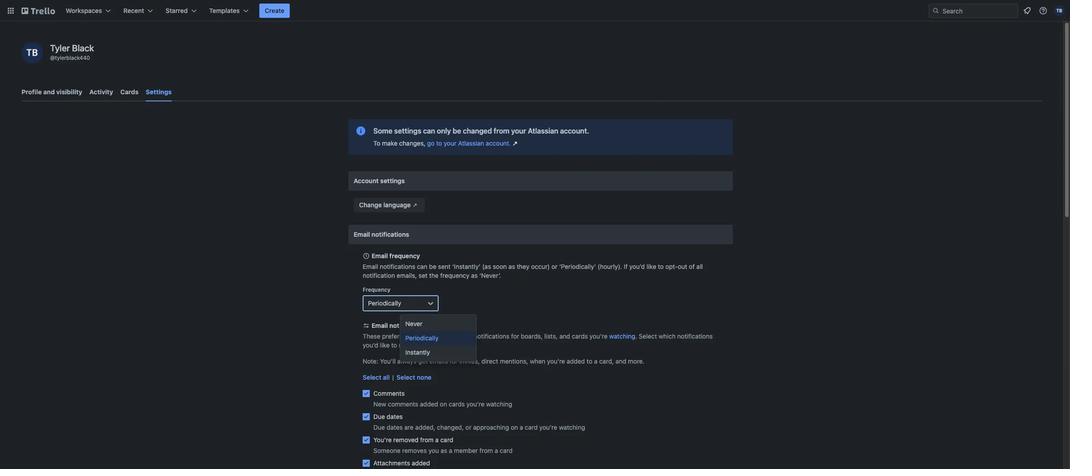 Task type: locate. For each thing, give the bounding box(es) containing it.
added up added,
[[420, 401, 438, 408]]

and right lists,
[[560, 333, 570, 340]]

0 horizontal spatial account.
[[486, 140, 511, 147]]

0 vertical spatial atlassian
[[528, 127, 559, 135]]

to left opt-
[[658, 263, 664, 271]]

approaching
[[473, 424, 509, 432]]

always
[[397, 358, 417, 366]]

0 vertical spatial preferences
[[425, 322, 462, 330]]

you're removed from a card
[[374, 437, 453, 444]]

0 vertical spatial all
[[697, 263, 703, 271]]

via
[[422, 342, 430, 349]]

cards
[[572, 333, 588, 340], [449, 401, 465, 408]]

tyler
[[50, 43, 70, 53]]

due
[[374, 413, 385, 421], [374, 424, 385, 432]]

0 vertical spatial periodically
[[368, 300, 401, 307]]

or right changed,
[[466, 424, 472, 432]]

to left "receive"
[[392, 342, 397, 349]]

as right the you
[[441, 447, 447, 455]]

can inside 'email notifications can be sent 'instantly' (as soon as they occur) or 'periodically' (hourly). if you'd like to opt-out of all notification emails, set the frequency as 'never'.'
[[417, 263, 428, 271]]

1 vertical spatial from
[[420, 437, 434, 444]]

templates button
[[204, 4, 254, 18]]

settings link
[[146, 84, 172, 102]]

1 vertical spatial all
[[383, 374, 390, 382]]

0 horizontal spatial frequency
[[390, 252, 420, 260]]

only up via
[[419, 333, 431, 340]]

to make changes,
[[374, 140, 427, 147]]

make
[[382, 140, 398, 147]]

you'll
[[380, 358, 396, 366]]

0 vertical spatial from
[[494, 127, 510, 135]]

(hourly).
[[598, 263, 622, 271]]

when
[[530, 358, 546, 366]]

can
[[423, 127, 435, 135], [417, 263, 428, 271]]

1 horizontal spatial cards
[[572, 333, 588, 340]]

can for settings
[[423, 127, 435, 135]]

account.
[[560, 127, 590, 135], [486, 140, 511, 147]]

email inside 'email notifications can be sent 'instantly' (as soon as they occur) or 'periodically' (hourly). if you'd like to opt-out of all notification emails, set the frequency as 'never'.'
[[363, 263, 378, 271]]

card,
[[600, 358, 614, 366]]

1 horizontal spatial frequency
[[441, 272, 470, 280]]

1 horizontal spatial for
[[511, 333, 519, 340]]

for right the emails
[[450, 358, 458, 366]]

and
[[43, 88, 55, 96], [560, 333, 570, 340], [616, 358, 627, 366]]

1 horizontal spatial like
[[647, 263, 657, 271]]

preferences
[[425, 322, 462, 330], [382, 333, 417, 340]]

be up the
[[429, 263, 437, 271]]

a left card,
[[594, 358, 598, 366]]

card up someone removes you as a member from a card
[[441, 437, 453, 444]]

preferences up apply
[[425, 322, 462, 330]]

1 dates from the top
[[387, 413, 403, 421]]

or right the occur)
[[552, 263, 558, 271]]

notifications right which
[[678, 333, 713, 340]]

0 vertical spatial only
[[437, 127, 451, 135]]

email notification preferences
[[372, 322, 462, 330]]

select
[[639, 333, 657, 340], [363, 374, 382, 382], [397, 374, 415, 382]]

preferences up "receive"
[[382, 333, 417, 340]]

attachments
[[374, 460, 410, 468]]

1 horizontal spatial preferences
[[425, 322, 462, 330]]

1 vertical spatial you'd
[[363, 342, 378, 349]]

1 horizontal spatial your
[[511, 127, 526, 135]]

0 vertical spatial like
[[647, 263, 657, 271]]

all inside 'email notifications can be sent 'instantly' (as soon as they occur) or 'periodically' (hourly). if you'd like to opt-out of all notification emails, set the frequency as 'never'.'
[[697, 263, 703, 271]]

account
[[354, 177, 379, 185]]

email for email notifications can be sent 'instantly' (as soon as they occur) or 'periodically' (hourly). if you'd like to opt-out of all notification emails, set the frequency as 'never'.
[[363, 263, 378, 271]]

you'd right if
[[630, 263, 645, 271]]

your
[[511, 127, 526, 135], [444, 140, 457, 147]]

emails,
[[397, 272, 417, 280]]

0 vertical spatial settings
[[394, 127, 422, 135]]

recent
[[124, 7, 144, 14]]

2 dates from the top
[[387, 424, 403, 432]]

from right changed
[[494, 127, 510, 135]]

to inside 'email notifications can be sent 'instantly' (as soon as they occur) or 'periodically' (hourly). if you'd like to opt-out of all notification emails, set the frequency as 'never'.'
[[658, 263, 664, 271]]

notifications down email frequency
[[380, 263, 416, 271]]

0 vertical spatial dates
[[387, 413, 403, 421]]

cards right lists,
[[572, 333, 588, 340]]

0 horizontal spatial you'd
[[363, 342, 378, 349]]

dates down comments
[[387, 413, 403, 421]]

0 vertical spatial you'd
[[630, 263, 645, 271]]

added left card,
[[567, 358, 585, 366]]

removes
[[402, 447, 427, 455]]

tyler black (tylerblack440) image left @
[[21, 42, 43, 64]]

frequency down the sent
[[441, 272, 470, 280]]

and right card,
[[616, 358, 627, 366]]

your right changed
[[511, 127, 526, 135]]

email down change
[[354, 231, 370, 238]]

1 horizontal spatial only
[[437, 127, 451, 135]]

0 vertical spatial card
[[525, 424, 538, 432]]

periodically down the frequency
[[368, 300, 401, 307]]

1 vertical spatial due
[[374, 424, 385, 432]]

1 vertical spatial settings
[[380, 177, 405, 185]]

all
[[697, 263, 703, 271], [383, 374, 390, 382]]

email for email notifications
[[354, 231, 370, 238]]

cards
[[120, 88, 139, 96]]

tyler black (tylerblack440) image
[[1055, 5, 1065, 16], [21, 42, 43, 64]]

occur)
[[531, 263, 550, 271]]

email down email notifications on the left of the page
[[372, 252, 388, 260]]

comments
[[388, 401, 418, 408]]

all left '|'
[[383, 374, 390, 382]]

periodically
[[368, 300, 401, 307], [406, 335, 439, 342]]

open information menu image
[[1039, 6, 1048, 15]]

0 horizontal spatial watching
[[486, 401, 513, 408]]

can up go at the left
[[423, 127, 435, 135]]

1 vertical spatial only
[[419, 333, 431, 340]]

a down approaching
[[495, 447, 498, 455]]

dates down "due dates"
[[387, 424, 403, 432]]

select down the note:
[[363, 374, 382, 382]]

1 vertical spatial periodically
[[406, 335, 439, 342]]

all right of
[[697, 263, 703, 271]]

due down new
[[374, 413, 385, 421]]

1 vertical spatial preferences
[[382, 333, 417, 340]]

1 due from the top
[[374, 413, 385, 421]]

like inside . select which notifications you'd like to receive via email.
[[380, 342, 390, 349]]

receive
[[399, 342, 420, 349]]

2 vertical spatial card
[[500, 447, 513, 455]]

1 horizontal spatial from
[[480, 447, 493, 455]]

1 horizontal spatial or
[[552, 263, 558, 271]]

1 horizontal spatial you'd
[[630, 263, 645, 271]]

notifications
[[372, 231, 409, 238], [380, 263, 416, 271], [474, 333, 510, 340], [678, 333, 713, 340]]

none
[[417, 374, 432, 382]]

0 vertical spatial for
[[511, 333, 519, 340]]

from
[[494, 127, 510, 135], [420, 437, 434, 444], [480, 447, 493, 455]]

1 horizontal spatial watching
[[559, 424, 585, 432]]

on up changed,
[[440, 401, 447, 408]]

from down added,
[[420, 437, 434, 444]]

1 vertical spatial frequency
[[441, 272, 470, 280]]

are
[[405, 424, 414, 432]]

1 vertical spatial dates
[[387, 424, 403, 432]]

opt-
[[666, 263, 678, 271]]

0 horizontal spatial and
[[43, 88, 55, 96]]

you'd down these at bottom
[[363, 342, 378, 349]]

only up go to your atlassian account.
[[437, 127, 451, 135]]

2 vertical spatial and
[[616, 358, 627, 366]]

2 due from the top
[[374, 424, 385, 432]]

starred
[[166, 7, 188, 14]]

2 horizontal spatial select
[[639, 333, 657, 340]]

card down approaching
[[500, 447, 513, 455]]

notification
[[363, 272, 395, 280], [390, 322, 424, 330]]

2 horizontal spatial from
[[494, 127, 510, 135]]

new comments added on cards you're watching
[[374, 401, 513, 408]]

email up the frequency
[[363, 263, 378, 271]]

like inside 'email notifications can be sent 'instantly' (as soon as they occur) or 'periodically' (hourly). if you'd like to opt-out of all notification emails, set the frequency as 'never'.'
[[647, 263, 657, 271]]

card right approaching
[[525, 424, 538, 432]]

1 horizontal spatial and
[[560, 333, 570, 340]]

like
[[647, 263, 657, 271], [380, 342, 390, 349]]

'instantly'
[[453, 263, 481, 271]]

select right .
[[639, 333, 657, 340]]

2 horizontal spatial as
[[509, 263, 515, 271]]

to inside . select which notifications you'd like to receive via email.
[[392, 342, 397, 349]]

atlassian
[[528, 127, 559, 135], [458, 140, 484, 147]]

1 vertical spatial like
[[380, 342, 390, 349]]

like left opt-
[[647, 263, 657, 271]]

you'd inside . select which notifications you'd like to receive via email.
[[363, 342, 378, 349]]

email up these at bottom
[[372, 322, 388, 330]]

0 horizontal spatial tyler black (tylerblack440) image
[[21, 42, 43, 64]]

your right go at the left
[[444, 140, 457, 147]]

invites,
[[460, 358, 480, 366]]

be up go to your atlassian account.
[[453, 127, 461, 135]]

added down the removes
[[412, 460, 430, 468]]

1 horizontal spatial on
[[511, 424, 518, 432]]

for left boards,
[[511, 333, 519, 340]]

tyler black (tylerblack440) image inside primary element
[[1055, 5, 1065, 16]]

1 vertical spatial watching
[[486, 401, 513, 408]]

a right approaching
[[520, 424, 523, 432]]

settings up language at the top left of the page
[[380, 177, 405, 185]]

cards up changed,
[[449, 401, 465, 408]]

back to home image
[[21, 4, 55, 18]]

tyler black (tylerblack440) image right open information menu 'image'
[[1055, 5, 1065, 16]]

2 vertical spatial added
[[412, 460, 430, 468]]

0 horizontal spatial like
[[380, 342, 390, 349]]

0 horizontal spatial atlassian
[[458, 140, 484, 147]]

a left member
[[449, 447, 453, 455]]

to
[[436, 140, 442, 147], [658, 263, 664, 271], [450, 333, 456, 340], [392, 342, 397, 349], [587, 358, 593, 366]]

0 horizontal spatial card
[[441, 437, 453, 444]]

only
[[437, 127, 451, 135], [419, 333, 431, 340]]

settings up changes, at top left
[[394, 127, 422, 135]]

0 vertical spatial due
[[374, 413, 385, 421]]

like down these at bottom
[[380, 342, 390, 349]]

2 vertical spatial as
[[441, 447, 447, 455]]

change language
[[359, 201, 411, 209]]

notification up "receive"
[[390, 322, 424, 330]]

'never'.
[[480, 272, 501, 280]]

0 vertical spatial notification
[[363, 272, 395, 280]]

2 vertical spatial watching
[[559, 424, 585, 432]]

0 vertical spatial can
[[423, 127, 435, 135]]

change
[[359, 201, 382, 209]]

0 horizontal spatial your
[[444, 140, 457, 147]]

to left card,
[[587, 358, 593, 366]]

or
[[552, 263, 558, 271], [466, 424, 472, 432]]

0 vertical spatial account.
[[560, 127, 590, 135]]

sent
[[438, 263, 451, 271]]

starred button
[[160, 4, 202, 18]]

notification up the frequency
[[363, 272, 395, 280]]

as down the 'instantly'
[[471, 272, 478, 280]]

0 vertical spatial your
[[511, 127, 526, 135]]

attachments added
[[374, 460, 430, 468]]

0 vertical spatial tyler black (tylerblack440) image
[[1055, 5, 1065, 16]]

if
[[624, 263, 628, 271]]

select right '|'
[[397, 374, 415, 382]]

due up you're on the left of page
[[374, 424, 385, 432]]

0 vertical spatial and
[[43, 88, 55, 96]]

frequency up emails,
[[390, 252, 420, 260]]

1 vertical spatial account.
[[486, 140, 511, 147]]

0 vertical spatial be
[[453, 127, 461, 135]]

notification inside 'email notifications can be sent 'instantly' (as soon as they occur) or 'periodically' (hourly). if you'd like to opt-out of all notification emails, set the frequency as 'never'.'
[[363, 272, 395, 280]]

due dates are added, changed, or approaching on a card you're watching
[[374, 424, 585, 432]]

periodically down email notification preferences at the bottom
[[406, 335, 439, 342]]

to left email
[[450, 333, 456, 340]]

1 vertical spatial for
[[450, 358, 458, 366]]

changed,
[[437, 424, 464, 432]]

0 vertical spatial cards
[[572, 333, 588, 340]]

settings
[[394, 127, 422, 135], [380, 177, 405, 185]]

you'd
[[630, 263, 645, 271], [363, 342, 378, 349]]

a
[[594, 358, 598, 366], [520, 424, 523, 432], [436, 437, 439, 444], [449, 447, 453, 455], [495, 447, 498, 455]]

0 horizontal spatial on
[[440, 401, 447, 408]]

0 horizontal spatial periodically
[[368, 300, 401, 307]]

from right member
[[480, 447, 493, 455]]

0 vertical spatial watching
[[610, 333, 636, 340]]

as
[[509, 263, 515, 271], [471, 272, 478, 280], [441, 447, 447, 455]]

1 vertical spatial can
[[417, 263, 428, 271]]

2 vertical spatial from
[[480, 447, 493, 455]]

1 horizontal spatial card
[[500, 447, 513, 455]]

email for email notification preferences
[[372, 322, 388, 330]]

direct
[[482, 358, 498, 366]]

added
[[567, 358, 585, 366], [420, 401, 438, 408], [412, 460, 430, 468]]

0 vertical spatial or
[[552, 263, 558, 271]]

frequency
[[390, 252, 420, 260], [441, 272, 470, 280]]

0 horizontal spatial as
[[441, 447, 447, 455]]

dates
[[387, 413, 403, 421], [387, 424, 403, 432]]

0 horizontal spatial or
[[466, 424, 472, 432]]

1 horizontal spatial all
[[697, 263, 703, 271]]

0 horizontal spatial cards
[[449, 401, 465, 408]]

as left they
[[509, 263, 515, 271]]

language
[[384, 201, 411, 209]]

1 vertical spatial as
[[471, 272, 478, 280]]

and right profile
[[43, 88, 55, 96]]

can up set
[[417, 263, 428, 271]]

you're
[[590, 333, 608, 340], [547, 358, 565, 366], [467, 401, 485, 408], [540, 424, 558, 432]]

1 vertical spatial atlassian
[[458, 140, 484, 147]]

black
[[72, 43, 94, 53]]

on right approaching
[[511, 424, 518, 432]]

1 vertical spatial be
[[429, 263, 437, 271]]

1 horizontal spatial be
[[453, 127, 461, 135]]

from for member
[[480, 447, 493, 455]]



Task type: describe. For each thing, give the bounding box(es) containing it.
profile
[[21, 88, 42, 96]]

set
[[419, 272, 428, 280]]

notifications up email frequency
[[372, 231, 409, 238]]

recent button
[[118, 4, 159, 18]]

'periodically'
[[559, 263, 596, 271]]

select none button
[[397, 374, 432, 383]]

frequency
[[363, 287, 391, 294]]

visibility
[[56, 88, 82, 96]]

0 horizontal spatial all
[[383, 374, 390, 382]]

go to your atlassian account.
[[427, 140, 511, 147]]

1 horizontal spatial select
[[397, 374, 415, 382]]

select all | select none
[[363, 374, 432, 382]]

account settings
[[354, 177, 405, 185]]

added,
[[415, 424, 435, 432]]

1 horizontal spatial atlassian
[[528, 127, 559, 135]]

0 horizontal spatial only
[[419, 333, 431, 340]]

1 vertical spatial added
[[420, 401, 438, 408]]

1 vertical spatial cards
[[449, 401, 465, 408]]

email
[[457, 333, 473, 340]]

go to your atlassian account. link
[[427, 139, 520, 148]]

notifications inside . select which notifications you'd like to receive via email.
[[678, 333, 713, 340]]

0 horizontal spatial from
[[420, 437, 434, 444]]

notifications up direct on the left bottom of page
[[474, 333, 510, 340]]

due for due dates are added, changed, or approaching on a card you're watching
[[374, 424, 385, 432]]

frequency inside 'email notifications can be sent 'instantly' (as soon as they occur) or 'periodically' (hourly). if you'd like to opt-out of all notification emails, set the frequency as 'never'.'
[[441, 272, 470, 280]]

note:
[[363, 358, 379, 366]]

cards link
[[120, 84, 139, 100]]

2 horizontal spatial and
[[616, 358, 627, 366]]

1 horizontal spatial as
[[471, 272, 478, 280]]

to
[[374, 140, 381, 147]]

you're
[[374, 437, 392, 444]]

0 vertical spatial added
[[567, 358, 585, 366]]

primary element
[[0, 0, 1071, 21]]

instantly
[[406, 349, 430, 357]]

be inside 'email notifications can be sent 'instantly' (as soon as they occur) or 'periodically' (hourly). if you'd like to opt-out of all notification emails, set the frequency as 'never'.'
[[429, 263, 437, 271]]

templates
[[209, 7, 240, 14]]

to right go at the left
[[436, 140, 442, 147]]

0 notifications image
[[1022, 5, 1033, 16]]

0 vertical spatial frequency
[[390, 252, 420, 260]]

get
[[419, 358, 428, 366]]

dates for due dates
[[387, 413, 403, 421]]

go
[[427, 140, 435, 147]]

change language link
[[354, 198, 425, 213]]

comments
[[374, 390, 405, 398]]

due for due dates
[[374, 413, 385, 421]]

some settings can only be changed from your atlassian account.
[[374, 127, 590, 135]]

someone
[[374, 447, 401, 455]]

or inside 'email notifications can be sent 'instantly' (as soon as they occur) or 'periodically' (hourly). if you'd like to opt-out of all notification emails, set the frequency as 'never'.'
[[552, 263, 558, 271]]

activity
[[89, 88, 113, 96]]

changes,
[[399, 140, 426, 147]]

select all button
[[363, 374, 390, 383]]

0 vertical spatial as
[[509, 263, 515, 271]]

they
[[517, 263, 530, 271]]

@
[[50, 55, 55, 61]]

tyler black @ tylerblack440
[[50, 43, 94, 61]]

more.
[[628, 358, 645, 366]]

1 vertical spatial or
[[466, 424, 472, 432]]

create button
[[260, 4, 290, 18]]

these preferences only apply to email notifications for boards, lists, and cards you're watching
[[363, 333, 636, 340]]

email notifications
[[354, 231, 409, 238]]

select inside . select which notifications you'd like to receive via email.
[[639, 333, 657, 340]]

someone removes you as a member from a card
[[374, 447, 513, 455]]

of
[[689, 263, 695, 271]]

dates for due dates are added, changed, or approaching on a card you're watching
[[387, 424, 403, 432]]

which
[[659, 333, 676, 340]]

1 horizontal spatial account.
[[560, 127, 590, 135]]

0 horizontal spatial for
[[450, 358, 458, 366]]

settings for some
[[394, 127, 422, 135]]

out
[[678, 263, 688, 271]]

(as
[[482, 263, 491, 271]]

workspaces
[[66, 7, 102, 14]]

soon
[[493, 263, 507, 271]]

apply
[[432, 333, 448, 340]]

tylerblack440
[[55, 55, 90, 61]]

email for email frequency
[[372, 252, 388, 260]]

sm image
[[411, 201, 420, 210]]

note: you'll always get emails for invites, direct mentions, when you're added to a card, and more.
[[363, 358, 645, 366]]

changed
[[463, 127, 492, 135]]

you
[[429, 447, 439, 455]]

.
[[636, 333, 637, 340]]

from for changed
[[494, 127, 510, 135]]

email.
[[432, 342, 449, 349]]

lists,
[[545, 333, 558, 340]]

mentions,
[[500, 358, 528, 366]]

1 vertical spatial notification
[[390, 322, 424, 330]]

0 horizontal spatial preferences
[[382, 333, 417, 340]]

. select which notifications you'd like to receive via email.
[[363, 333, 713, 349]]

email frequency
[[372, 252, 420, 260]]

1 vertical spatial and
[[560, 333, 570, 340]]

notifications inside 'email notifications can be sent 'instantly' (as soon as they occur) or 'periodically' (hourly). if you'd like to opt-out of all notification emails, set the frequency as 'never'.'
[[380, 263, 416, 271]]

some
[[374, 127, 393, 135]]

removed
[[394, 437, 419, 444]]

can for notifications
[[417, 263, 428, 271]]

1 horizontal spatial periodically
[[406, 335, 439, 342]]

due dates
[[374, 413, 403, 421]]

2 horizontal spatial watching
[[610, 333, 636, 340]]

search image
[[933, 7, 940, 14]]

watching link
[[610, 333, 636, 340]]

the
[[429, 272, 439, 280]]

1 vertical spatial on
[[511, 424, 518, 432]]

emails
[[430, 358, 448, 366]]

profile and visibility link
[[21, 84, 82, 100]]

workspaces button
[[60, 4, 116, 18]]

you'd inside 'email notifications can be sent 'instantly' (as soon as they occur) or 'periodically' (hourly). if you'd like to opt-out of all notification emails, set the frequency as 'never'.'
[[630, 263, 645, 271]]

Search field
[[940, 4, 1018, 17]]

boards,
[[521, 333, 543, 340]]

1 vertical spatial your
[[444, 140, 457, 147]]

2 horizontal spatial card
[[525, 424, 538, 432]]

a up the you
[[436, 437, 439, 444]]

0 vertical spatial on
[[440, 401, 447, 408]]

profile and visibility
[[21, 88, 82, 96]]

new
[[374, 401, 386, 408]]

never
[[406, 320, 423, 328]]

1 vertical spatial card
[[441, 437, 453, 444]]

0 horizontal spatial select
[[363, 374, 382, 382]]

email notifications can be sent 'instantly' (as soon as they occur) or 'periodically' (hourly). if you'd like to opt-out of all notification emails, set the frequency as 'never'.
[[363, 263, 703, 280]]

create
[[265, 7, 285, 14]]

member
[[454, 447, 478, 455]]

settings for account
[[380, 177, 405, 185]]



Task type: vqa. For each thing, say whether or not it's contained in the screenshot.
board image at the left of the page
no



